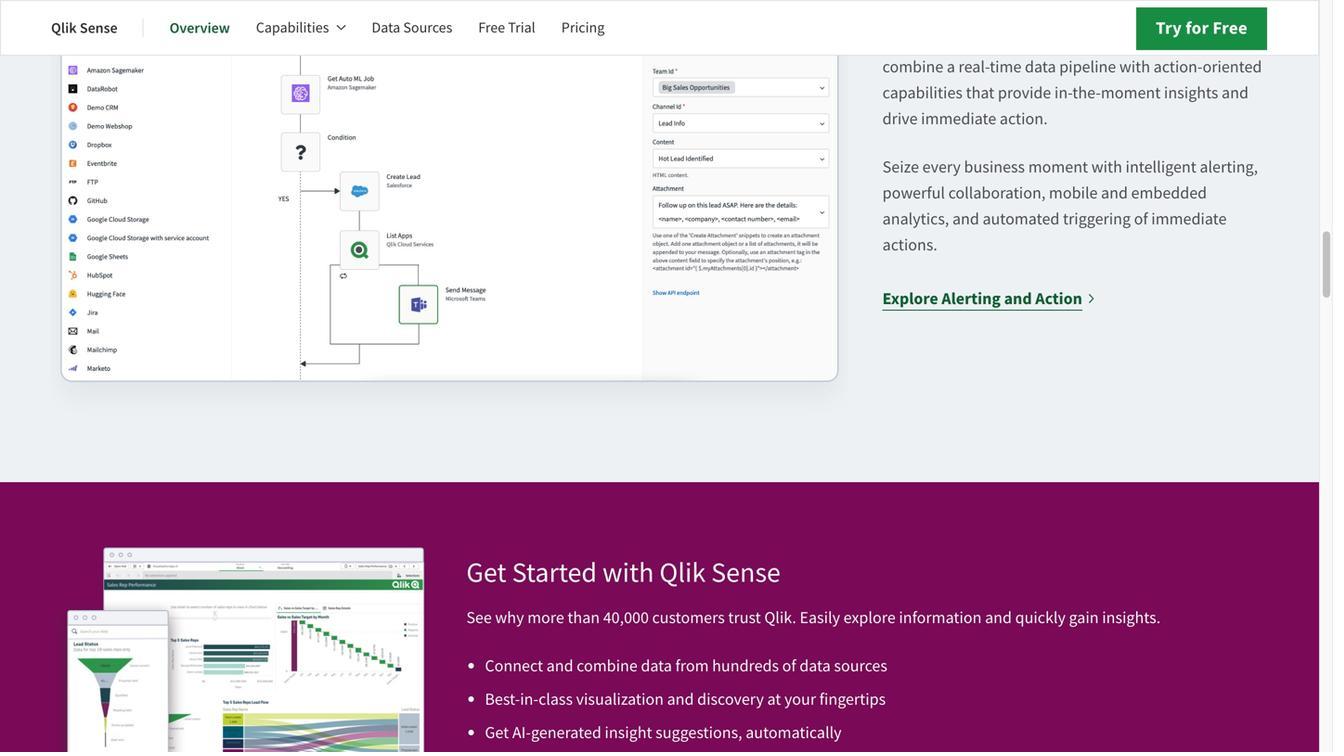 Task type: vqa. For each thing, say whether or not it's contained in the screenshot.
connect and combine data from hundreds of data sources
yes



Task type: locate. For each thing, give the bounding box(es) containing it.
data down reflects
[[1025, 56, 1056, 78]]

dynamic
[[1032, 4, 1093, 26]]

menu bar
[[51, 6, 631, 50]]

1 vertical spatial sense
[[711, 556, 781, 592]]

and
[[1222, 82, 1249, 104], [1101, 183, 1128, 204], [953, 209, 979, 230], [1004, 288, 1032, 310], [985, 608, 1012, 629], [547, 656, 573, 677], [667, 689, 694, 711]]

with
[[1183, 4, 1214, 26], [1120, 56, 1150, 78], [1092, 157, 1122, 178], [603, 556, 654, 592]]

free right "for"
[[1213, 16, 1248, 40]]

2 horizontal spatial data
[[1025, 56, 1056, 78]]

with up mobile
[[1092, 157, 1122, 178]]

1 vertical spatial qlik
[[660, 556, 706, 592]]

hundreds
[[712, 656, 779, 677]]

a
[[1021, 4, 1029, 26], [947, 56, 955, 78]]

0 vertical spatial moment
[[1101, 82, 1161, 104]]

menu bar containing qlik sense
[[51, 6, 631, 50]]

free trial
[[478, 18, 535, 37]]

information down organizations
[[883, 30, 965, 52]]

0 horizontal spatial immediate
[[921, 108, 996, 130]]

0 horizontal spatial free
[[478, 18, 505, 37]]

explore alerting and action link
[[883, 286, 1096, 312]]

information
[[883, 30, 965, 52], [899, 608, 982, 629]]

see
[[466, 608, 492, 629]]

combine up the capabilities
[[883, 56, 944, 78]]

qlik
[[51, 18, 77, 38], [660, 556, 706, 592]]

a right need
[[1021, 4, 1029, 26]]

trust
[[728, 608, 761, 629]]

1 vertical spatial immediate
[[1152, 209, 1227, 230]]

explore
[[883, 288, 938, 310]]

information right explore
[[899, 608, 982, 629]]

0 horizontal spatial qlik
[[51, 18, 77, 38]]

1 vertical spatial in-
[[520, 689, 539, 711]]

information inside organizations need a dynamic relationship with information that reflects the current moment. we combine a real-time data pipeline with action-oriented capabilities that provide in-the-moment insights and drive immediate action.
[[883, 30, 965, 52]]

and left quickly on the right
[[985, 608, 1012, 629]]

1 vertical spatial moment
[[1028, 157, 1088, 178]]

business
[[964, 157, 1025, 178]]

1 vertical spatial information
[[899, 608, 982, 629]]

insights.
[[1102, 608, 1161, 629]]

0 vertical spatial immediate
[[921, 108, 996, 130]]

get left the ai- at the left bottom
[[485, 723, 509, 744]]

with down current
[[1120, 56, 1150, 78]]

started
[[512, 556, 597, 592]]

see why more than 40,000 customers trust qlik. easily explore information and quickly gain insights.
[[466, 608, 1161, 629]]

get ai-generated insight suggestions, automatically
[[485, 723, 842, 744]]

drive
[[883, 108, 918, 130]]

moment
[[1101, 82, 1161, 104], [1028, 157, 1088, 178]]

data
[[1025, 56, 1056, 78], [641, 656, 672, 677], [800, 656, 831, 677]]

triggering
[[1063, 209, 1131, 230]]

that down real-
[[966, 82, 995, 104]]

in- up the ai- at the left bottom
[[520, 689, 539, 711]]

free
[[1213, 16, 1248, 40], [478, 18, 505, 37]]

1 vertical spatial get
[[485, 723, 509, 744]]

1 horizontal spatial free
[[1213, 16, 1248, 40]]

immediate inside seize every business moment with intelligent alerting, powerful collaboration, mobile and embedded analytics, and automated triggering of immediate actions.
[[1152, 209, 1227, 230]]

0 horizontal spatial moment
[[1028, 157, 1088, 178]]

data sources
[[372, 18, 452, 37]]

1 vertical spatial combine
[[577, 656, 638, 677]]

1 horizontal spatial immediate
[[1152, 209, 1227, 230]]

analytics,
[[883, 209, 949, 230]]

why
[[495, 608, 524, 629]]

with up "we" at the right of page
[[1183, 4, 1214, 26]]

and left action
[[1004, 288, 1032, 310]]

reflects
[[1001, 30, 1052, 52]]

0 vertical spatial sense
[[80, 18, 118, 38]]

qlik sense
[[51, 18, 118, 38]]

free left trial at left top
[[478, 18, 505, 37]]

of down embedded
[[1134, 209, 1148, 230]]

qlik sense link
[[51, 6, 118, 50]]

1 horizontal spatial of
[[1134, 209, 1148, 230]]

organizations need a dynamic relationship with information that reflects the current moment. we combine a real-time data pipeline with action-oriented capabilities that provide in-the-moment insights and drive immediate action.
[[883, 4, 1262, 130]]

and down the oriented
[[1222, 82, 1249, 104]]

get up see
[[466, 556, 507, 592]]

1 vertical spatial a
[[947, 56, 955, 78]]

immediate
[[921, 108, 996, 130], [1152, 209, 1227, 230]]

immediate down the capabilities
[[921, 108, 996, 130]]

insight
[[605, 723, 652, 744]]

easily
[[800, 608, 840, 629]]

data up your
[[800, 656, 831, 677]]

of
[[1134, 209, 1148, 230], [782, 656, 796, 677]]

visualization
[[576, 689, 664, 711]]

capabilities link
[[256, 6, 346, 50]]

that
[[969, 30, 997, 52], [966, 82, 995, 104]]

combine up visualization
[[577, 656, 638, 677]]

from
[[675, 656, 709, 677]]

combine
[[883, 56, 944, 78], [577, 656, 638, 677]]

data
[[372, 18, 400, 37]]

0 vertical spatial in-
[[1055, 82, 1073, 104]]

in-
[[1055, 82, 1073, 104], [520, 689, 539, 711]]

overview link
[[170, 6, 230, 50]]

sources
[[834, 656, 887, 677]]

1 horizontal spatial moment
[[1101, 82, 1161, 104]]

0 vertical spatial combine
[[883, 56, 944, 78]]

1 horizontal spatial in-
[[1055, 82, 1073, 104]]

powerful
[[883, 183, 945, 204]]

of up your
[[782, 656, 796, 677]]

0 horizontal spatial of
[[782, 656, 796, 677]]

0 vertical spatial of
[[1134, 209, 1148, 230]]

capabilities
[[256, 18, 329, 37]]

get
[[466, 556, 507, 592], [485, 723, 509, 744]]

in- down pipeline
[[1055, 82, 1073, 104]]

at
[[767, 689, 781, 711]]

1 horizontal spatial combine
[[883, 56, 944, 78]]

connect
[[485, 656, 543, 677]]

time
[[990, 56, 1022, 78]]

and up triggering
[[1101, 183, 1128, 204]]

0 vertical spatial get
[[466, 556, 507, 592]]

0 horizontal spatial combine
[[577, 656, 638, 677]]

class
[[539, 689, 573, 711]]

customers
[[652, 608, 725, 629]]

quickly
[[1015, 608, 1066, 629]]

a left real-
[[947, 56, 955, 78]]

1 horizontal spatial a
[[1021, 4, 1029, 26]]

0 vertical spatial information
[[883, 30, 965, 52]]

suggestions,
[[656, 723, 742, 744]]

moment down pipeline
[[1101, 82, 1161, 104]]

real-
[[959, 56, 990, 78]]

pipeline
[[1059, 56, 1116, 78]]

that up real-
[[969, 30, 997, 52]]

sense
[[80, 18, 118, 38], [711, 556, 781, 592]]

in- inside organizations need a dynamic relationship with information that reflects the current moment. we combine a real-time data pipeline with action-oriented capabilities that provide in-the-moment insights and drive immediate action.
[[1055, 82, 1073, 104]]

with inside seize every business moment with intelligent alerting, powerful collaboration, mobile and embedded analytics, and automated triggering of immediate actions.
[[1092, 157, 1122, 178]]

combine inside organizations need a dynamic relationship with information that reflects the current moment. we combine a real-time data pipeline with action-oriented capabilities that provide in-the-moment insights and drive immediate action.
[[883, 56, 944, 78]]

data left from
[[641, 656, 672, 677]]

immediate down embedded
[[1152, 209, 1227, 230]]

moment up mobile
[[1028, 157, 1088, 178]]

1 horizontal spatial sense
[[711, 556, 781, 592]]

free inside the try for free link
[[1213, 16, 1248, 40]]



Task type: describe. For each thing, give the bounding box(es) containing it.
connect and combine data from hundreds of data sources
[[485, 656, 887, 677]]

automatically
[[746, 723, 842, 744]]

0 horizontal spatial in-
[[520, 689, 539, 711]]

1 vertical spatial of
[[782, 656, 796, 677]]

get started with qlik sense image
[[50, 542, 437, 753]]

trial
[[508, 18, 535, 37]]

organizations
[[883, 4, 979, 26]]

intelligent
[[1126, 157, 1197, 178]]

and down connect and combine data from hundreds of data sources
[[667, 689, 694, 711]]

0 vertical spatial a
[[1021, 4, 1029, 26]]

screenshot showing a qlik message workflow image
[[50, 0, 849, 416]]

gain
[[1069, 608, 1099, 629]]

try for free
[[1156, 16, 1248, 40]]

get started with qlik sense
[[466, 556, 781, 592]]

moment.
[[1136, 30, 1200, 52]]

relationship
[[1096, 4, 1180, 26]]

qlik.
[[764, 608, 797, 629]]

moment inside organizations need a dynamic relationship with information that reflects the current moment. we combine a real-time data pipeline with action-oriented capabilities that provide in-the-moment insights and drive immediate action.
[[1101, 82, 1161, 104]]

and inside explore alerting and action link
[[1004, 288, 1032, 310]]

for
[[1186, 16, 1209, 40]]

seize
[[883, 157, 919, 178]]

free inside free trial link
[[478, 18, 505, 37]]

than
[[568, 608, 600, 629]]

we
[[1204, 30, 1225, 52]]

sources
[[403, 18, 452, 37]]

alerting,
[[1200, 157, 1258, 178]]

best-in-class visualization and discovery at your fingertips
[[485, 689, 886, 711]]

the-
[[1073, 82, 1101, 104]]

every
[[922, 157, 961, 178]]

alerting
[[942, 288, 1001, 310]]

try
[[1156, 16, 1182, 40]]

0 horizontal spatial a
[[947, 56, 955, 78]]

action.
[[1000, 108, 1048, 130]]

free trial link
[[478, 6, 535, 50]]

discovery
[[697, 689, 764, 711]]

of inside seize every business moment with intelligent alerting, powerful collaboration, mobile and embedded analytics, and automated triggering of immediate actions.
[[1134, 209, 1148, 230]]

pricing link
[[561, 6, 605, 50]]

explore alerting and action
[[883, 288, 1082, 310]]

1 vertical spatial that
[[966, 82, 995, 104]]

0 vertical spatial that
[[969, 30, 997, 52]]

ai-
[[512, 723, 531, 744]]

data sources link
[[372, 6, 452, 50]]

actions.
[[883, 235, 938, 256]]

automated
[[983, 209, 1060, 230]]

embedded
[[1131, 183, 1207, 204]]

and inside organizations need a dynamic relationship with information that reflects the current moment. we combine a real-time data pipeline with action-oriented capabilities that provide in-the-moment insights and drive immediate action.
[[1222, 82, 1249, 104]]

0 horizontal spatial sense
[[80, 18, 118, 38]]

mobile
[[1049, 183, 1098, 204]]

collaboration,
[[948, 183, 1046, 204]]

oriented
[[1203, 56, 1262, 78]]

data inside organizations need a dynamic relationship with information that reflects the current moment. we combine a real-time data pipeline with action-oriented capabilities that provide in-the-moment insights and drive immediate action.
[[1025, 56, 1056, 78]]

insights
[[1164, 82, 1219, 104]]

with up 40,000
[[603, 556, 654, 592]]

0 vertical spatial qlik
[[51, 18, 77, 38]]

0 horizontal spatial data
[[641, 656, 672, 677]]

best-
[[485, 689, 520, 711]]

generated
[[531, 723, 601, 744]]

action
[[1035, 288, 1082, 310]]

seize every business moment with intelligent alerting, powerful collaboration, mobile and embedded analytics, and automated triggering of immediate actions.
[[883, 157, 1258, 256]]

and up class
[[547, 656, 573, 677]]

1 horizontal spatial qlik
[[660, 556, 706, 592]]

40,000
[[603, 608, 649, 629]]

your
[[784, 689, 816, 711]]

fingertips
[[820, 689, 886, 711]]

more
[[527, 608, 564, 629]]

1 horizontal spatial data
[[800, 656, 831, 677]]

overview
[[170, 18, 230, 38]]

try for free link
[[1136, 7, 1267, 50]]

action-
[[1154, 56, 1203, 78]]

current
[[1082, 30, 1133, 52]]

immediate inside organizations need a dynamic relationship with information that reflects the current moment. we combine a real-time data pipeline with action-oriented capabilities that provide in-the-moment insights and drive immediate action.
[[921, 108, 996, 130]]

moment inside seize every business moment with intelligent alerting, powerful collaboration, mobile and embedded analytics, and automated triggering of immediate actions.
[[1028, 157, 1088, 178]]

get for get ai-generated insight suggestions, automatically
[[485, 723, 509, 744]]

capabilities
[[883, 82, 963, 104]]

need
[[982, 4, 1017, 26]]

the
[[1055, 30, 1078, 52]]

pricing
[[561, 18, 605, 37]]

and down collaboration,
[[953, 209, 979, 230]]

get for get started with qlik sense
[[466, 556, 507, 592]]

explore
[[844, 608, 896, 629]]

provide
[[998, 82, 1051, 104]]



